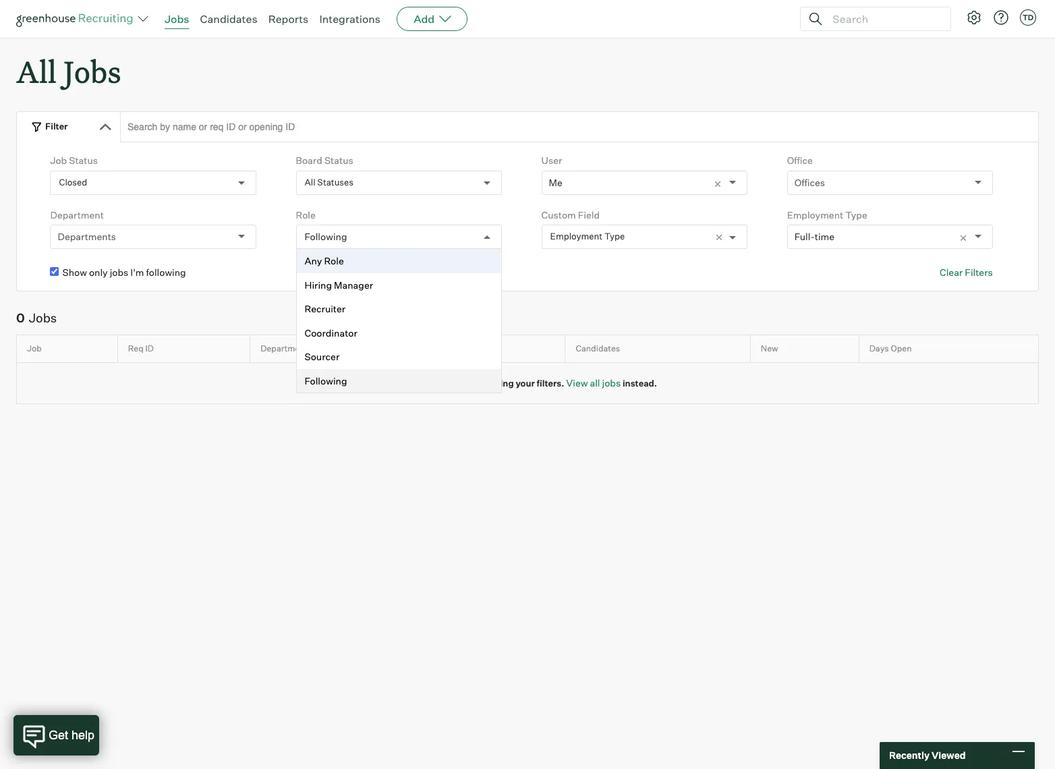 Task type: describe. For each thing, give the bounding box(es) containing it.
td button
[[1018, 7, 1039, 28]]

full-
[[795, 231, 815, 242]]

show only template jobs
[[308, 267, 416, 278]]

open
[[891, 344, 912, 354]]

0 jobs
[[16, 310, 57, 325]]

jobs for all jobs
[[64, 51, 121, 91]]

custom field
[[542, 209, 600, 220]]

custom
[[542, 209, 576, 220]]

are
[[425, 378, 439, 389]]

0 vertical spatial role
[[296, 209, 316, 220]]

all jobs
[[16, 51, 121, 91]]

there are no jobs matching your filters. view all jobs instead.
[[398, 377, 657, 389]]

no
[[441, 378, 452, 389]]

days open
[[870, 344, 912, 354]]

departments
[[58, 231, 116, 242]]

manager
[[334, 279, 373, 291]]

clear value image for user
[[713, 179, 723, 189]]

0 vertical spatial employment
[[787, 209, 844, 220]]

1 vertical spatial type
[[605, 231, 625, 242]]

0 vertical spatial department
[[50, 209, 104, 220]]

field
[[578, 209, 600, 220]]

user
[[542, 155, 562, 166]]

filters
[[965, 267, 993, 278]]

jobs inside there are no jobs matching your filters. view all jobs instead.
[[454, 378, 472, 389]]

0 vertical spatial candidates
[[200, 12, 258, 26]]

only for template
[[335, 267, 353, 278]]

board
[[296, 155, 322, 166]]

hiring
[[305, 279, 332, 291]]

Search by name or req ID or opening ID text field
[[120, 111, 1039, 143]]

status for board status
[[325, 155, 353, 166]]

filters.
[[537, 378, 565, 389]]

Show only template jobs checkbox
[[296, 267, 305, 276]]

there
[[398, 378, 424, 389]]

any role
[[305, 255, 344, 267]]

offices
[[795, 177, 825, 188]]

office
[[787, 155, 813, 166]]

clear value image for employment type
[[959, 234, 968, 243]]

view
[[566, 377, 588, 389]]

0
[[16, 310, 25, 325]]

req id
[[128, 344, 154, 354]]

coordinator
[[305, 327, 358, 339]]

1 horizontal spatial candidates
[[576, 344, 620, 354]]

add
[[414, 12, 435, 26]]

hiring manager
[[305, 279, 373, 291]]

any
[[305, 255, 322, 267]]

add button
[[397, 7, 468, 31]]

0 vertical spatial jobs
[[165, 12, 189, 26]]

1 following from the top
[[305, 231, 347, 243]]

req
[[128, 344, 144, 354]]



Task type: vqa. For each thing, say whether or not it's contained in the screenshot.
topmost Candidates
yes



Task type: locate. For each thing, give the bounding box(es) containing it.
role down all statuses
[[296, 209, 316, 220]]

type
[[846, 209, 868, 220], [605, 231, 625, 242]]

1 vertical spatial following
[[305, 375, 347, 386]]

jobs down the greenhouse recruiting image
[[64, 51, 121, 91]]

0 vertical spatial clear value element
[[713, 171, 729, 194]]

0 horizontal spatial employment type
[[550, 231, 625, 242]]

td
[[1023, 13, 1034, 22]]

clear value image
[[713, 179, 723, 189], [959, 234, 968, 243]]

2 status from the left
[[325, 155, 353, 166]]

template
[[355, 267, 395, 278]]

0 horizontal spatial clear value image
[[713, 179, 723, 189]]

all
[[16, 51, 57, 91], [305, 177, 316, 188]]

reports link
[[268, 12, 309, 26]]

i'm
[[130, 267, 144, 278]]

status
[[69, 155, 98, 166], [325, 155, 353, 166]]

only down departments
[[89, 267, 108, 278]]

role right any
[[324, 255, 344, 267]]

0 vertical spatial employment type
[[787, 209, 868, 220]]

full-time option
[[795, 231, 835, 242]]

2 vertical spatial jobs
[[29, 310, 57, 325]]

0 horizontal spatial department
[[50, 209, 104, 220]]

department down coordinator
[[261, 344, 308, 354]]

0 horizontal spatial show
[[62, 267, 87, 278]]

job down 0 jobs
[[27, 344, 42, 354]]

candidates link
[[200, 12, 258, 26]]

1 horizontal spatial job
[[50, 155, 67, 166]]

1 horizontal spatial employment
[[787, 209, 844, 220]]

1 vertical spatial clear value image
[[959, 234, 968, 243]]

greenhouse recruiting image
[[16, 11, 138, 27]]

1 horizontal spatial status
[[325, 155, 353, 166]]

all for all jobs
[[16, 51, 57, 91]]

days
[[870, 344, 889, 354]]

time
[[815, 231, 835, 242]]

status up "statuses" on the top of the page
[[325, 155, 353, 166]]

td button
[[1020, 9, 1037, 26]]

department
[[50, 209, 104, 220], [261, 344, 308, 354]]

employment up "full-time" option
[[787, 209, 844, 220]]

employment type down field
[[550, 231, 625, 242]]

board status
[[296, 155, 353, 166]]

jobs
[[110, 267, 128, 278], [397, 267, 416, 278], [602, 377, 621, 389], [454, 378, 472, 389]]

jobs link
[[165, 12, 189, 26]]

1 horizontal spatial jobs
[[64, 51, 121, 91]]

job for job status
[[50, 155, 67, 166]]

0 horizontal spatial type
[[605, 231, 625, 242]]

clear value element for user
[[713, 171, 729, 194]]

1 vertical spatial all
[[305, 177, 316, 188]]

recently viewed
[[889, 750, 966, 761]]

0 horizontal spatial job
[[27, 344, 42, 354]]

all down board
[[305, 177, 316, 188]]

candidates up all
[[576, 344, 620, 354]]

1 horizontal spatial all
[[305, 177, 316, 188]]

full-time
[[795, 231, 835, 242]]

0 vertical spatial following
[[305, 231, 347, 243]]

recruiter
[[305, 303, 346, 315]]

1 horizontal spatial only
[[335, 267, 353, 278]]

show right show only jobs i'm following option
[[62, 267, 87, 278]]

job up "closed"
[[50, 155, 67, 166]]

1 horizontal spatial role
[[324, 255, 344, 267]]

all
[[590, 377, 600, 389]]

role
[[296, 209, 316, 220], [324, 255, 344, 267]]

your
[[516, 378, 535, 389]]

0 horizontal spatial jobs
[[29, 310, 57, 325]]

1 vertical spatial candidates
[[576, 344, 620, 354]]

statuses
[[317, 177, 354, 188]]

1 horizontal spatial clear value element
[[959, 226, 975, 248]]

1 horizontal spatial show
[[308, 267, 333, 278]]

me
[[549, 177, 563, 188]]

show for show only jobs i'm following
[[62, 267, 87, 278]]

0 horizontal spatial status
[[69, 155, 98, 166]]

1 only from the left
[[89, 267, 108, 278]]

viewed
[[932, 750, 966, 761]]

following up any role
[[305, 231, 347, 243]]

2 following from the top
[[305, 375, 347, 386]]

show for show only template jobs
[[308, 267, 333, 278]]

employment type up time in the right of the page
[[787, 209, 868, 220]]

only
[[89, 267, 108, 278], [335, 267, 353, 278]]

1 horizontal spatial clear value image
[[959, 234, 968, 243]]

sourcer
[[305, 351, 340, 363]]

only for jobs
[[89, 267, 108, 278]]

0 horizontal spatial all
[[16, 51, 57, 91]]

only up the hiring manager
[[335, 267, 353, 278]]

0 vertical spatial all
[[16, 51, 57, 91]]

reports
[[268, 12, 309, 26]]

me option
[[549, 177, 563, 188]]

job
[[50, 155, 67, 166], [27, 344, 42, 354]]

Search text field
[[829, 9, 939, 29]]

1 horizontal spatial department
[[261, 344, 308, 354]]

jobs right template
[[397, 267, 416, 278]]

jobs right all
[[602, 377, 621, 389]]

jobs right 0
[[29, 310, 57, 325]]

clear filters
[[940, 267, 993, 278]]

filter
[[45, 121, 68, 132]]

show up hiring
[[308, 267, 333, 278]]

candidates right jobs link
[[200, 12, 258, 26]]

1 vertical spatial role
[[324, 255, 344, 267]]

0 horizontal spatial candidates
[[200, 12, 258, 26]]

0 horizontal spatial role
[[296, 209, 316, 220]]

1 horizontal spatial employment type
[[787, 209, 868, 220]]

department up departments
[[50, 209, 104, 220]]

integrations
[[319, 12, 381, 26]]

all statuses
[[305, 177, 354, 188]]

show
[[62, 267, 87, 278], [308, 267, 333, 278]]

1 vertical spatial employment
[[550, 231, 603, 242]]

jobs right no
[[454, 378, 472, 389]]

0 vertical spatial job
[[50, 155, 67, 166]]

all for all statuses
[[305, 177, 316, 188]]

jobs
[[165, 12, 189, 26], [64, 51, 121, 91], [29, 310, 57, 325]]

id
[[145, 344, 154, 354]]

1 vertical spatial jobs
[[64, 51, 121, 91]]

following
[[146, 267, 186, 278]]

1 status from the left
[[69, 155, 98, 166]]

jobs left candidates link at the top left of page
[[165, 12, 189, 26]]

instead.
[[623, 378, 657, 389]]

candidates
[[200, 12, 258, 26], [576, 344, 620, 354]]

status for job status
[[69, 155, 98, 166]]

2 show from the left
[[308, 267, 333, 278]]

clear value element
[[713, 171, 729, 194], [959, 226, 975, 248]]

recently
[[889, 750, 930, 761]]

all up filter
[[16, 51, 57, 91]]

integrations link
[[319, 12, 381, 26]]

0 horizontal spatial clear value element
[[713, 171, 729, 194]]

following
[[305, 231, 347, 243], [305, 375, 347, 386]]

employment type
[[787, 209, 868, 220], [550, 231, 625, 242]]

following down sourcer
[[305, 375, 347, 386]]

Show only jobs I'm following checkbox
[[50, 267, 59, 276]]

0 vertical spatial clear value image
[[713, 179, 723, 189]]

0 horizontal spatial only
[[89, 267, 108, 278]]

matching
[[473, 378, 514, 389]]

closed
[[59, 177, 87, 188]]

status up "closed"
[[69, 155, 98, 166]]

0 vertical spatial type
[[846, 209, 868, 220]]

1 show from the left
[[62, 267, 87, 278]]

0 horizontal spatial employment
[[550, 231, 603, 242]]

new
[[761, 344, 778, 354]]

clear
[[940, 267, 963, 278]]

clear value element for employment type
[[959, 226, 975, 248]]

1 vertical spatial job
[[27, 344, 42, 354]]

jobs for 0 jobs
[[29, 310, 57, 325]]

configure image
[[966, 9, 983, 26]]

2 only from the left
[[335, 267, 353, 278]]

employment
[[787, 209, 844, 220], [550, 231, 603, 242]]

job for job
[[27, 344, 42, 354]]

employment down custom field
[[550, 231, 603, 242]]

2 horizontal spatial jobs
[[165, 12, 189, 26]]

view all jobs link
[[566, 377, 621, 389]]

job status
[[50, 155, 98, 166]]

clear filters link
[[940, 266, 993, 279]]

1 horizontal spatial type
[[846, 209, 868, 220]]

jobs left i'm
[[110, 267, 128, 278]]

1 vertical spatial employment type
[[550, 231, 625, 242]]

1 vertical spatial clear value element
[[959, 226, 975, 248]]

1 vertical spatial department
[[261, 344, 308, 354]]

show only jobs i'm following
[[62, 267, 186, 278]]



